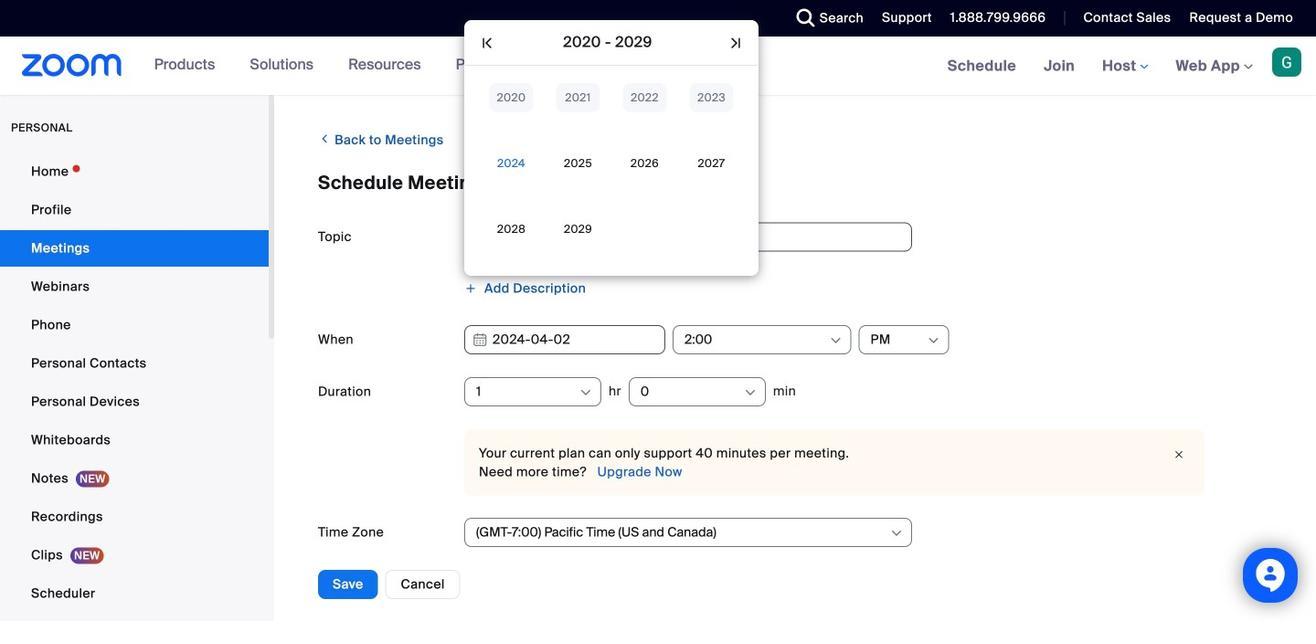 Task type: locate. For each thing, give the bounding box(es) containing it.
choose date text field
[[465, 326, 666, 355]]

show options image
[[829, 334, 844, 348], [743, 386, 758, 401]]

zoom logo image
[[22, 54, 122, 77]]

meetings navigation
[[934, 37, 1317, 96]]

1 vertical spatial show options image
[[743, 386, 758, 401]]

show options image right "select start time" text field
[[829, 334, 844, 348]]

select start time text field
[[685, 326, 828, 354]]

left image
[[318, 130, 331, 148]]

previous year,april 2023 image
[[476, 32, 498, 54]]

1 horizontal spatial show options image
[[829, 334, 844, 348]]

0 horizontal spatial show options image
[[743, 386, 758, 401]]

personal menu menu
[[0, 154, 269, 622]]

show options image down "select start time" text field
[[743, 386, 758, 401]]

banner
[[0, 37, 1317, 96]]

add image
[[465, 282, 477, 295]]



Task type: vqa. For each thing, say whether or not it's contained in the screenshot.
1st Show options icon from the right
yes



Task type: describe. For each thing, give the bounding box(es) containing it.
My Meeting text field
[[465, 223, 913, 252]]

show options image
[[579, 386, 593, 401]]

next year,april 2025 image
[[725, 32, 747, 54]]

profile picture image
[[1273, 48, 1302, 77]]

product information navigation
[[140, 37, 577, 95]]

close image
[[1169, 446, 1191, 465]]

select time zone text field
[[476, 519, 889, 547]]

0 vertical spatial show options image
[[829, 334, 844, 348]]



